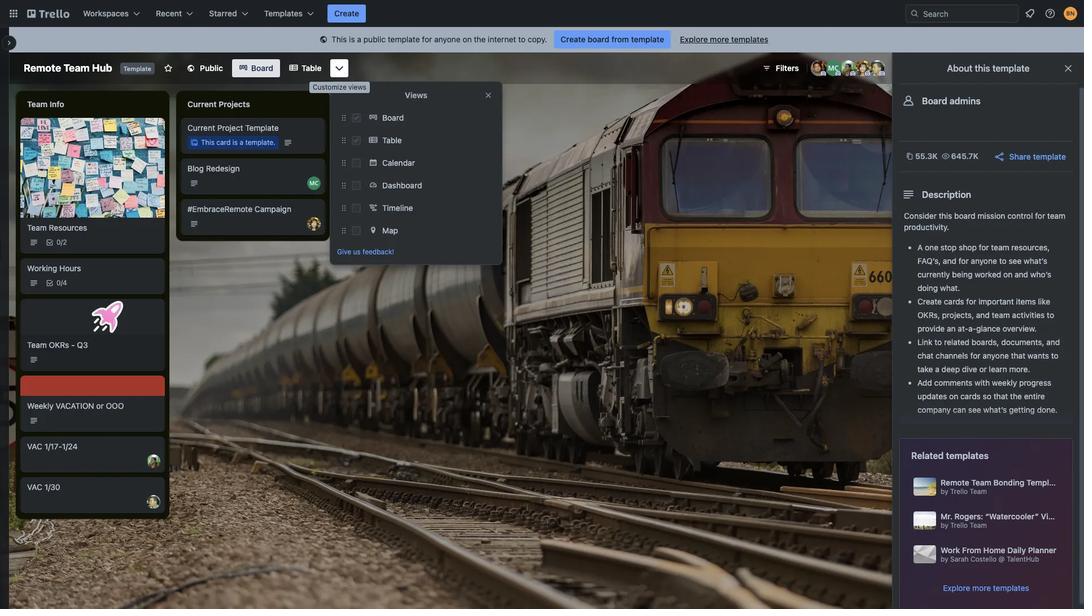 Task type: vqa. For each thing, say whether or not it's contained in the screenshot.
feedback!
yes



Task type: locate. For each thing, give the bounding box(es) containing it.
public
[[200, 63, 223, 73]]

2 / from the top
[[61, 279, 63, 287]]

this left card
[[201, 138, 215, 147]]

1 horizontal spatial campaign
[[373, 164, 410, 173]]

0 vertical spatial this
[[975, 63, 990, 73]]

primary element
[[0, 0, 1084, 27]]

activities
[[1012, 311, 1045, 320]]

0 vertical spatial explore
[[680, 34, 708, 44]]

ebook campaign link
[[348, 163, 479, 174]]

for right control
[[1035, 211, 1045, 221]]

cards down what.
[[944, 297, 964, 307]]

explore
[[680, 34, 708, 44], [943, 584, 970, 593]]

1 vertical spatial table link
[[365, 132, 495, 150]]

1 0 from the top
[[56, 238, 61, 247]]

explore more templates
[[680, 34, 768, 44], [943, 584, 1029, 593]]

2 vertical spatial on
[[949, 392, 958, 401]]

1 horizontal spatial explore more templates link
[[943, 583, 1029, 595]]

0 horizontal spatial a
[[240, 138, 243, 147]]

current project template link
[[187, 123, 318, 134]]

what's
[[1024, 256, 1047, 266], [983, 405, 1007, 415]]

this right about on the top of the page
[[975, 63, 990, 73]]

priscilla parjet (priscillaparjet) image left tom mikelbach (tommikelbach) image
[[840, 60, 856, 76]]

table for table link to the left
[[301, 63, 322, 73]]

cards left so
[[960, 392, 981, 401]]

1 vertical spatial remote
[[941, 478, 969, 488]]

andre gorte (andregorte) image
[[811, 60, 827, 76], [468, 136, 481, 150]]

star or unstar board image
[[164, 64, 173, 73]]

templates
[[264, 8, 303, 18]]

campaign for #embraceremote campaign
[[255, 204, 291, 214]]

0
[[56, 238, 61, 247], [56, 279, 61, 287]]

0 for resources
[[56, 238, 61, 247]]

1 / from the top
[[61, 238, 63, 247]]

and up 'wants'
[[1046, 338, 1060, 347]]

this
[[975, 63, 990, 73], [939, 211, 952, 221]]

this member is an admin of this workspace. image left samantha pivlot (samanthapivlot) icon
[[836, 71, 841, 76]]

card
[[216, 138, 231, 147]]

1 vertical spatial /
[[61, 279, 63, 287]]

daily
[[1007, 546, 1026, 556]]

1 vertical spatial create
[[561, 34, 586, 44]]

team left info on the top left of the page
[[27, 99, 48, 109]]

1 vertical spatial that
[[994, 392, 1008, 401]]

template up template.
[[245, 123, 279, 133]]

create inside a one stop shop for team resources, faq's, and for anyone to see what's currently being worked on and who's doing what. create cards for important items like okrs, projects, and team activities to provide an at-a-glance overview. link to related boards, documents, and chat channels for anyone that wants to take a deep dive or learn more. add comments with weekly progress updates on cards so that the entire company can see what's getting done.
[[918, 297, 942, 307]]

okrs
[[49, 340, 69, 350]]

from
[[962, 546, 981, 556]]

this for about
[[975, 63, 990, 73]]

doing
[[918, 283, 938, 293]]

1 horizontal spatial the
[[1010, 392, 1022, 401]]

1 current from the top
[[187, 99, 217, 109]]

template inside "link"
[[245, 123, 279, 133]]

board up launch
[[382, 113, 404, 123]]

to right 'wants'
[[1051, 351, 1059, 361]]

this member is an admin of this workspace. image for andre gorte (andregorte) icon to the right
[[821, 71, 826, 76]]

that up more.
[[1011, 351, 1025, 361]]

views
[[348, 83, 366, 91]]

2 this member is an admin of this workspace. image from the left
[[836, 71, 841, 76]]

2 vertical spatial board
[[382, 113, 404, 123]]

0 horizontal spatial andre gorte (andregorte) image
[[468, 136, 481, 150]]

vac 1/30
[[27, 483, 60, 492]]

1 horizontal spatial table link
[[365, 132, 495, 150]]

0 vertical spatial /
[[61, 238, 63, 247]]

currently
[[918, 270, 950, 279]]

1 horizontal spatial board
[[382, 113, 404, 123]]

for up dive
[[970, 351, 980, 361]]

to down like at the right of the page
[[1047, 311, 1054, 320]]

0 / 4
[[56, 279, 67, 287]]

mission
[[978, 211, 1005, 221]]

template left star or unstar board image
[[123, 65, 151, 72]]

0 vertical spatial templates
[[731, 34, 768, 44]]

this member is an admin of this workspace. image
[[821, 71, 826, 76], [836, 71, 841, 76], [850, 71, 855, 76]]

remote for remote team bonding template by trello team
[[941, 478, 969, 488]]

0 horizontal spatial this
[[939, 211, 952, 221]]

trello up work
[[950, 522, 968, 530]]

0 horizontal spatial template
[[123, 65, 151, 72]]

mr. rogers: "watercooler" video chat  by trello team
[[941, 512, 1084, 530]]

0 left 4
[[56, 279, 61, 287]]

a left public on the top left of the page
[[357, 34, 361, 44]]

for up 'being'
[[959, 256, 969, 266]]

on right worked
[[1003, 270, 1013, 279]]

table
[[301, 63, 322, 73], [382, 136, 402, 145]]

a
[[357, 34, 361, 44], [240, 138, 243, 147], [935, 365, 939, 374]]

team up worked
[[991, 243, 1009, 252]]

1 vertical spatial template
[[245, 123, 279, 133]]

0 horizontal spatial on
[[463, 34, 472, 44]]

board up current projects text box
[[251, 63, 273, 73]]

search image
[[910, 9, 919, 18]]

2 horizontal spatial a
[[935, 365, 939, 374]]

launch
[[374, 123, 401, 133]]

create inside create board from template link
[[561, 34, 586, 44]]

priscilla parjet (priscillaparjet) image up tom mikelbach (tommikelbach) icon
[[147, 455, 160, 468]]

team up from
[[970, 522, 987, 530]]

a
[[918, 243, 923, 252]]

current for current projects
[[187, 99, 217, 109]]

1 horizontal spatial templates
[[946, 451, 989, 461]]

1 horizontal spatial or
[[979, 365, 987, 374]]

or right dive
[[979, 365, 987, 374]]

progress
[[1019, 378, 1051, 388]]

vac left 1/30
[[27, 483, 42, 492]]

timeline
[[382, 203, 413, 213]]

1 horizontal spatial a
[[357, 34, 361, 44]]

by inside work from home daily planner by sarah costello @ talenthub
[[941, 556, 948, 564]]

/ down working hours
[[61, 279, 63, 287]]

1 horizontal spatial remote
[[941, 478, 969, 488]]

the left internet
[[474, 34, 486, 44]]

marques closter (marquescloster) image left samantha pivlot (samanthapivlot) icon
[[825, 60, 841, 76]]

2 current from the top
[[187, 123, 215, 133]]

1 vertical spatial table
[[382, 136, 402, 145]]

worked
[[975, 270, 1001, 279]]

template inside remote team bonding template by trello team
[[1027, 478, 1061, 488]]

remote down the "related templates"
[[941, 478, 969, 488]]

or left the ooo
[[96, 401, 104, 411]]

see down resources,
[[1009, 256, 1022, 266]]

this right sm "image"
[[331, 34, 347, 44]]

0 vertical spatial current
[[187, 99, 217, 109]]

team up the rogers:
[[970, 488, 987, 496]]

board link
[[232, 59, 280, 77], [365, 109, 495, 127]]

on down comments
[[949, 392, 958, 401]]

remote inside board name text box
[[24, 62, 61, 74]]

anyone
[[434, 34, 460, 44], [971, 256, 997, 266], [983, 351, 1009, 361]]

templates down @
[[993, 584, 1029, 593]]

1 vertical spatial andre gorte (andregorte) image
[[468, 136, 481, 150]]

rocketship image
[[89, 298, 126, 336]]

1 vertical spatial board link
[[365, 109, 495, 127]]

nordic launch link
[[348, 123, 479, 134]]

working
[[27, 263, 57, 273]]

is right card
[[232, 138, 238, 147]]

0 vertical spatial explore more templates
[[680, 34, 768, 44]]

current for current project template
[[187, 123, 215, 133]]

team inside board name text box
[[63, 62, 90, 74]]

1 vertical spatial explore
[[943, 584, 970, 593]]

0 vertical spatial create
[[334, 8, 359, 18]]

this for this is a public template for anyone on the internet to copy.
[[331, 34, 347, 44]]

1 horizontal spatial template
[[245, 123, 279, 133]]

team inside mr. rogers: "watercooler" video chat  by trello team
[[970, 522, 987, 530]]

a inside a one stop shop for team resources, faq's, and for anyone to see what's currently being worked on and who's doing what. create cards for important items like okrs, projects, and team activities to provide an at-a-glance overview. link to related boards, documents, and chat channels for anyone that wants to take a deep dive or learn more. add comments with weekly progress updates on cards so that the entire company can see what's getting done.
[[935, 365, 939, 374]]

this member is an admin of this workspace. image
[[865, 71, 870, 76], [880, 71, 885, 76]]

team left 'resources'
[[27, 223, 47, 232]]

1 horizontal spatial see
[[1009, 256, 1022, 266]]

1 vertical spatial explore more templates
[[943, 584, 1029, 593]]

0 vertical spatial more
[[710, 34, 729, 44]]

remote up team info in the top left of the page
[[24, 62, 61, 74]]

this member is an admin of this workspace. image for samantha pivlot (samanthapivlot) icon
[[865, 71, 870, 76]]

0 vertical spatial what's
[[1024, 256, 1047, 266]]

0 horizontal spatial this
[[201, 138, 215, 147]]

marques closter (marquescloster) image
[[825, 60, 841, 76], [307, 177, 321, 190]]

2 by from the top
[[941, 522, 948, 530]]

1 vertical spatial this
[[939, 211, 952, 221]]

andre gorte (andregorte) image right filters
[[811, 60, 827, 76]]

1 trello from the top
[[950, 488, 968, 496]]

2 horizontal spatial this member is an admin of this workspace. image
[[850, 71, 855, 76]]

the inside a one stop shop for team resources, faq's, and for anyone to see what's currently being worked on and who's doing what. create cards for important items like okrs, projects, and team activities to provide an at-a-glance overview. link to related boards, documents, and chat channels for anyone that wants to take a deep dive or learn more. add comments with weekly progress updates on cards so that the entire company can see what's getting done.
[[1010, 392, 1022, 401]]

chat
[[1064, 512, 1082, 522]]

1 vac from the top
[[27, 442, 42, 452]]

close popover image
[[484, 91, 493, 100]]

views
[[405, 90, 427, 100]]

campaign down blog redesign link
[[255, 204, 291, 214]]

board left mission at top
[[954, 211, 975, 221]]

this inside consider this board mission control for team productivity.
[[939, 211, 952, 221]]

by up work
[[941, 522, 948, 530]]

1 vertical spatial board
[[922, 96, 947, 106]]

55.3k
[[915, 151, 938, 161]]

or
[[979, 365, 987, 374], [96, 401, 104, 411]]

/
[[61, 238, 63, 247], [61, 279, 63, 287]]

1 horizontal spatial more
[[972, 584, 991, 593]]

trello inside remote team bonding template by trello team
[[950, 488, 968, 496]]

1 vertical spatial vac
[[27, 483, 42, 492]]

talenthub
[[1007, 556, 1039, 564]]

team left 'okrs'
[[27, 340, 47, 350]]

glance
[[976, 324, 1001, 334]]

Team Info text field
[[20, 95, 165, 113]]

costello
[[971, 556, 997, 564]]

template right 'share'
[[1033, 152, 1066, 161]]

1 horizontal spatial this member is an admin of this workspace. image
[[880, 71, 885, 76]]

0 horizontal spatial see
[[968, 405, 981, 415]]

this member is an admin of this workspace. image right filters
[[821, 71, 826, 76]]

current inside text box
[[187, 99, 217, 109]]

0 horizontal spatial remote
[[24, 62, 61, 74]]

current left project
[[187, 123, 215, 133]]

projects,
[[942, 311, 974, 320]]

resources,
[[1011, 243, 1050, 252]]

consider
[[904, 211, 937, 221]]

templates right related
[[946, 451, 989, 461]]

2 horizontal spatial on
[[1003, 270, 1013, 279]]

what.
[[940, 283, 960, 293]]

0 for hours
[[56, 279, 61, 287]]

2 0 from the top
[[56, 279, 61, 287]]

0 vertical spatial a
[[357, 34, 361, 44]]

2
[[63, 238, 67, 247]]

description
[[922, 190, 971, 200]]

remote for remote team hub
[[24, 62, 61, 74]]

0 horizontal spatial the
[[474, 34, 486, 44]]

#embraceremote campaign link
[[187, 204, 318, 215]]

1 horizontal spatial this member is an admin of this workspace. image
[[836, 71, 841, 76]]

0 vertical spatial is
[[349, 34, 355, 44]]

starred
[[209, 8, 237, 18]]

2 vertical spatial template
[[1027, 478, 1061, 488]]

like
[[1038, 297, 1050, 307]]

board left admins
[[922, 96, 947, 106]]

a down the current project template
[[240, 138, 243, 147]]

internet
[[488, 34, 516, 44]]

templates up filters button
[[731, 34, 768, 44]]

/ down team resources
[[61, 238, 63, 247]]

0 left 2
[[56, 238, 61, 247]]

okrs,
[[918, 311, 940, 320]]

us
[[353, 248, 361, 256]]

related templates
[[911, 451, 989, 461]]

is left public on the top left of the page
[[349, 34, 355, 44]]

1 horizontal spatial that
[[1011, 351, 1025, 361]]

and
[[943, 256, 956, 266], [1015, 270, 1028, 279], [976, 311, 990, 320], [1046, 338, 1060, 347]]

create up "customize views" image
[[334, 8, 359, 18]]

to up worked
[[999, 256, 1007, 266]]

team left hub
[[63, 62, 90, 74]]

by left sarah
[[941, 556, 948, 564]]

3 by from the top
[[941, 556, 948, 564]]

who's
[[1030, 270, 1051, 279]]

1 this member is an admin of this workspace. image from the left
[[865, 71, 870, 76]]

1 vertical spatial campaign
[[255, 204, 291, 214]]

tom mikelbach (tommikelbach) image
[[147, 496, 160, 509]]

2 this member is an admin of this workspace. image from the left
[[880, 71, 885, 76]]

a-
[[968, 324, 976, 334]]

trello inside mr. rogers: "watercooler" video chat  by trello team
[[950, 522, 968, 530]]

1 vertical spatial board
[[954, 211, 975, 221]]

blog redesign link
[[187, 163, 318, 174]]

table up customize
[[301, 63, 322, 73]]

board link up current projects text box
[[232, 59, 280, 77]]

table link up customize
[[282, 59, 328, 77]]

board
[[588, 34, 609, 44], [954, 211, 975, 221]]

being
[[952, 270, 973, 279]]

create up okrs,
[[918, 297, 942, 307]]

1 vertical spatial by
[[941, 522, 948, 530]]

#embraceremote campaign
[[187, 204, 291, 214]]

2 vertical spatial anyone
[[983, 351, 1009, 361]]

by up mr.
[[941, 488, 948, 496]]

anyone left internet
[[434, 34, 460, 44]]

deep
[[942, 365, 960, 374]]

priscilla parjet (priscillaparjet) image
[[468, 177, 481, 190]]

vac left 1/17-
[[27, 442, 42, 452]]

table link
[[282, 59, 328, 77], [365, 132, 495, 150]]

on left internet
[[463, 34, 472, 44]]

2 horizontal spatial create
[[918, 297, 942, 307]]

0 vertical spatial andre gorte (andregorte) image
[[811, 60, 827, 76]]

this down description on the right top of the page
[[939, 211, 952, 221]]

campaign up dashboard
[[373, 164, 410, 173]]

more for "explore more templates" link to the bottom
[[972, 584, 991, 593]]

anyone up learn
[[983, 351, 1009, 361]]

0 horizontal spatial that
[[994, 392, 1008, 401]]

0 vertical spatial team
[[1047, 211, 1066, 221]]

team down important on the right of the page
[[992, 311, 1010, 320]]

1 by from the top
[[941, 488, 948, 496]]

the up getting
[[1010, 392, 1022, 401]]

current inside "link"
[[187, 123, 215, 133]]

table link up calendar link
[[365, 132, 495, 150]]

board
[[251, 63, 273, 73], [922, 96, 947, 106], [382, 113, 404, 123]]

0 horizontal spatial board link
[[232, 59, 280, 77]]

board admins
[[922, 96, 981, 106]]

1 vertical spatial this
[[201, 138, 215, 147]]

by for mr.
[[941, 522, 948, 530]]

vac inside 'link'
[[27, 483, 42, 492]]

what's down so
[[983, 405, 1007, 415]]

template right bonding
[[1027, 478, 1061, 488]]

current left projects
[[187, 99, 217, 109]]

vacation
[[56, 401, 94, 411]]

a right take
[[935, 365, 939, 374]]

0 horizontal spatial priscilla parjet (priscillaparjet) image
[[147, 455, 160, 468]]

1 horizontal spatial create
[[561, 34, 586, 44]]

1 horizontal spatial board
[[954, 211, 975, 221]]

create right copy.
[[561, 34, 586, 44]]

Search field
[[919, 5, 1018, 22]]

1 vertical spatial what's
[[983, 405, 1007, 415]]

shop
[[959, 243, 977, 252]]

2 vertical spatial by
[[941, 556, 948, 564]]

1 horizontal spatial table
[[382, 136, 402, 145]]

0 vertical spatial remote
[[24, 62, 61, 74]]

create inside create button
[[334, 8, 359, 18]]

remote inside remote team bonding template by trello team
[[941, 478, 969, 488]]

priscilla parjet (priscillaparjet) image
[[840, 60, 856, 76], [147, 455, 160, 468]]

0 horizontal spatial what's
[[983, 405, 1007, 415]]

that right so
[[994, 392, 1008, 401]]

by inside mr. rogers: "watercooler" video chat  by trello team
[[941, 522, 948, 530]]

see right the can
[[968, 405, 981, 415]]

the
[[474, 34, 486, 44], [1010, 392, 1022, 401]]

important
[[979, 297, 1014, 307]]

board left from
[[588, 34, 609, 44]]

0 horizontal spatial campaign
[[255, 204, 291, 214]]

board link down views
[[365, 109, 495, 127]]

1 vertical spatial 0
[[56, 279, 61, 287]]

starred button
[[202, 5, 255, 23]]

working hours
[[27, 263, 81, 273]]

0 notifications image
[[1023, 7, 1037, 20]]

0 vertical spatial template
[[123, 65, 151, 72]]

samantha pivlot (samanthapivlot) image
[[307, 217, 321, 231]]

what's down resources,
[[1024, 256, 1047, 266]]

create
[[334, 8, 359, 18], [561, 34, 586, 44], [918, 297, 942, 307]]

2 horizontal spatial board
[[922, 96, 947, 106]]

marques closter (marquescloster) image up samantha pivlot (samanthapivlot) image
[[307, 177, 321, 190]]

team inside text field
[[27, 99, 48, 109]]

team inside consider this board mission control for team productivity.
[[1047, 211, 1066, 221]]

0 horizontal spatial this member is an admin of this workspace. image
[[821, 71, 826, 76]]

to left copy.
[[518, 34, 526, 44]]

1 this member is an admin of this workspace. image from the left
[[821, 71, 826, 76]]

0 vertical spatial priscilla parjet (priscillaparjet) image
[[840, 60, 856, 76]]

channels
[[936, 351, 968, 361]]

link
[[918, 338, 933, 347]]

anyone up worked
[[971, 256, 997, 266]]

@
[[999, 556, 1005, 564]]

more for "explore more templates" link to the top
[[710, 34, 729, 44]]

3 this member is an admin of this workspace. image from the left
[[850, 71, 855, 76]]

q3
[[77, 340, 88, 350]]

2 vertical spatial create
[[918, 297, 942, 307]]

2 trello from the top
[[950, 522, 968, 530]]

see
[[1009, 256, 1022, 266], [968, 405, 981, 415]]

ebook
[[348, 164, 371, 173]]

team right control
[[1047, 211, 1066, 221]]

hours
[[59, 263, 81, 273]]

2 vac from the top
[[27, 483, 42, 492]]

table down launch
[[382, 136, 402, 145]]

andre gorte (andregorte) image up priscilla parjet (priscillaparjet) icon
[[468, 136, 481, 150]]

0 horizontal spatial table link
[[282, 59, 328, 77]]

blog
[[187, 164, 204, 173]]

team okrs - q3
[[27, 340, 88, 350]]

0 vertical spatial campaign
[[373, 164, 410, 173]]



Task type: describe. For each thing, give the bounding box(es) containing it.
2 horizontal spatial templates
[[993, 584, 1029, 593]]

dashboard link
[[365, 177, 495, 195]]

project
[[217, 123, 243, 133]]

1 vertical spatial on
[[1003, 270, 1013, 279]]

Board name text field
[[18, 59, 118, 77]]

this for this card is a template.
[[201, 138, 215, 147]]

info
[[50, 99, 64, 109]]

0 horizontal spatial templates
[[731, 34, 768, 44]]

remote team hub
[[24, 62, 112, 74]]

one
[[925, 243, 938, 252]]

1 vertical spatial marques closter (marquescloster) image
[[307, 177, 321, 190]]

weekly
[[992, 378, 1017, 388]]

board for topmost board link
[[251, 63, 273, 73]]

team left bonding
[[971, 478, 991, 488]]

board for the right board link
[[382, 113, 404, 123]]

this card is a template.
[[201, 138, 275, 147]]

0 vertical spatial anyone
[[434, 34, 460, 44]]

#embraceremote
[[187, 204, 252, 214]]

samantha pivlot (samanthapivlot) image
[[855, 60, 871, 76]]

board inside create board from template link
[[588, 34, 609, 44]]

customize views
[[313, 83, 366, 91]]

0 vertical spatial board link
[[232, 59, 280, 77]]

1 horizontal spatial on
[[949, 392, 958, 401]]

1 horizontal spatial what's
[[1024, 256, 1047, 266]]

back to home image
[[27, 5, 69, 23]]

1 horizontal spatial andre gorte (andregorte) image
[[811, 60, 827, 76]]

this member is an admin of this workspace. image for tom mikelbach (tommikelbach) image
[[880, 71, 885, 76]]

for right public on the top left of the page
[[422, 34, 432, 44]]

video
[[1041, 512, 1062, 522]]

1 horizontal spatial board link
[[365, 109, 495, 127]]

board inside consider this board mission control for team productivity.
[[954, 211, 975, 221]]

templates button
[[257, 5, 321, 23]]

this for consider
[[939, 211, 952, 221]]

from
[[611, 34, 629, 44]]

share
[[1009, 152, 1031, 161]]

1 horizontal spatial explore
[[943, 584, 970, 593]]

customize views tooltip
[[309, 82, 370, 93]]

sm image
[[318, 34, 329, 46]]

workspaces
[[83, 8, 129, 18]]

about this template
[[947, 63, 1030, 73]]

feedback!
[[363, 248, 394, 256]]

productivity.
[[904, 222, 949, 232]]

wants
[[1028, 351, 1049, 361]]

campaign for ebook campaign
[[373, 164, 410, 173]]

documents,
[[1001, 338, 1044, 347]]

template right from
[[631, 34, 664, 44]]

1 horizontal spatial marques closter (marquescloster) image
[[825, 60, 841, 76]]

faq's,
[[918, 256, 941, 266]]

planner
[[1028, 546, 1056, 556]]

vac 1/30 link
[[27, 482, 158, 493]]

home
[[983, 546, 1005, 556]]

related
[[944, 338, 969, 347]]

4
[[63, 279, 67, 287]]

work
[[941, 546, 960, 556]]

stop
[[941, 243, 957, 252]]

create for create
[[334, 8, 359, 18]]

0 vertical spatial cards
[[944, 297, 964, 307]]

more.
[[1009, 365, 1030, 374]]

sarah
[[950, 556, 969, 564]]

1 horizontal spatial explore more templates
[[943, 584, 1029, 593]]

current project template
[[187, 123, 279, 133]]

give
[[337, 248, 351, 256]]

dashboard
[[382, 181, 422, 190]]

0 vertical spatial explore more templates link
[[673, 30, 775, 49]]

for right shop
[[979, 243, 989, 252]]

Current Projects text field
[[181, 95, 325, 113]]

nordic
[[348, 123, 372, 133]]

working hours link
[[27, 263, 158, 274]]

this is a public template for anyone on the internet to copy.
[[331, 34, 547, 44]]

0 vertical spatial see
[[1009, 256, 1022, 266]]

an
[[947, 324, 956, 334]]

entire
[[1024, 392, 1045, 401]]

give us feedback!
[[337, 248, 394, 256]]

1 vertical spatial cards
[[960, 392, 981, 401]]

open information menu image
[[1045, 8, 1056, 19]]

1 vertical spatial a
[[240, 138, 243, 147]]

for inside consider this board mission control for team productivity.
[[1035, 211, 1045, 221]]

map link
[[365, 222, 495, 240]]

blog redesign
[[187, 164, 240, 173]]

copy.
[[528, 34, 547, 44]]

template inside button
[[1033, 152, 1066, 161]]

team resources link
[[27, 222, 158, 234]]

bonding
[[994, 478, 1024, 488]]

0 vertical spatial that
[[1011, 351, 1025, 361]]

customize views image
[[334, 63, 345, 74]]

tom mikelbach (tommikelbach) image
[[870, 60, 885, 76]]

by inside remote team bonding template by trello team
[[941, 488, 948, 496]]

create board from template
[[561, 34, 664, 44]]

weekly vacation or ooo link
[[27, 401, 158, 412]]

by for work
[[941, 556, 948, 564]]

0 horizontal spatial explore more templates
[[680, 34, 768, 44]]

recent
[[156, 8, 182, 18]]

team okrs - q3 link
[[27, 340, 158, 351]]

1/17-
[[45, 442, 62, 452]]

template right public on the top left of the page
[[388, 34, 420, 44]]

and down stop
[[943, 256, 956, 266]]

this member is an admin of this workspace. image for priscilla parjet (priscillaparjet) image to the top
[[850, 71, 855, 76]]

1 vertical spatial templates
[[946, 451, 989, 461]]

projects
[[219, 99, 250, 109]]

create button
[[327, 5, 366, 23]]

1 vertical spatial anyone
[[971, 256, 997, 266]]

"watercooler"
[[985, 512, 1039, 522]]

remote team bonding template by trello team
[[941, 478, 1061, 496]]

map
[[382, 226, 398, 235]]

at-
[[958, 324, 968, 334]]

vac for vac 1/17-1/24
[[27, 442, 42, 452]]

weekly
[[27, 401, 53, 411]]

1 vertical spatial see
[[968, 405, 981, 415]]

control
[[1007, 211, 1033, 221]]

/ for hours
[[61, 279, 63, 287]]

learn
[[989, 365, 1007, 374]]

0 horizontal spatial is
[[232, 138, 238, 147]]

create board from template link
[[554, 30, 671, 49]]

customize
[[313, 83, 347, 91]]

table for right table link
[[382, 136, 402, 145]]

template right about on the top of the page
[[992, 63, 1030, 73]]

hub
[[92, 62, 112, 74]]

0 horizontal spatial explore
[[680, 34, 708, 44]]

vac for vac 1/30
[[27, 483, 42, 492]]

this member is an admin of this workspace. image for the right marques closter (marquescloster) image
[[836, 71, 841, 76]]

create for create board from template
[[561, 34, 586, 44]]

work from home daily planner by sarah costello @ talenthub
[[941, 546, 1056, 564]]

timeline link
[[365, 199, 495, 217]]

1 vertical spatial explore more templates link
[[943, 583, 1029, 595]]

filters
[[776, 63, 799, 73]]

template.
[[245, 138, 275, 147]]

to right link
[[935, 338, 942, 347]]

/ for resources
[[61, 238, 63, 247]]

1 horizontal spatial is
[[349, 34, 355, 44]]

2 vertical spatial team
[[992, 311, 1010, 320]]

for up projects,
[[966, 297, 976, 307]]

chat
[[918, 351, 933, 361]]

vac 1/17-1/24 link
[[27, 441, 158, 453]]

calendar link
[[365, 154, 495, 172]]

ben nelson (bennelson96) image
[[1064, 7, 1077, 20]]

1 vertical spatial or
[[96, 401, 104, 411]]

1 vertical spatial team
[[991, 243, 1009, 252]]

and left who's
[[1015, 270, 1028, 279]]

and up glance
[[976, 311, 990, 320]]

updates
[[918, 392, 947, 401]]

or inside a one stop shop for team resources, faq's, and for anyone to see what's currently being worked on and who's doing what. create cards for important items like okrs, projects, and team activities to provide an at-a-glance overview. link to related boards, documents, and chat channels for anyone that wants to take a deep dive or learn more. add comments with weekly progress updates on cards so that the entire company can see what's getting done.
[[979, 365, 987, 374]]

redesign
[[206, 164, 240, 173]]

done.
[[1037, 405, 1058, 415]]

team resources
[[27, 223, 87, 232]]



